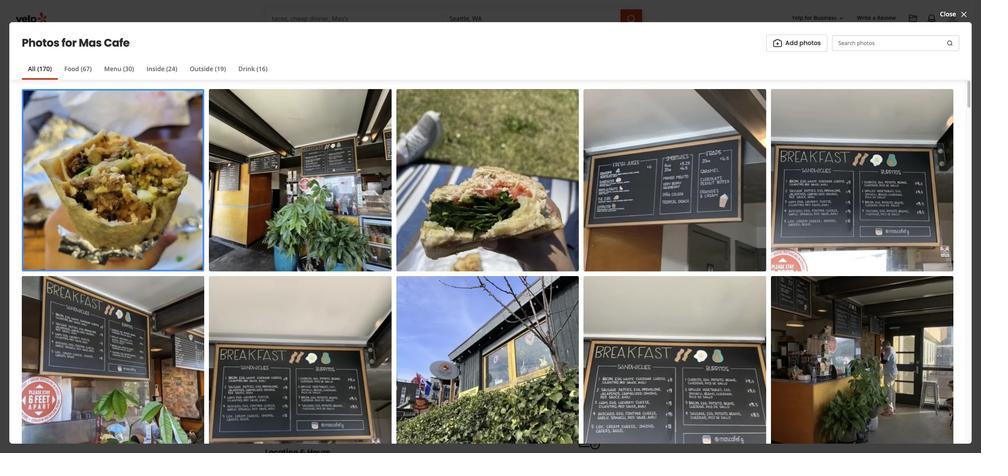 Task type: vqa. For each thing, say whether or not it's contained in the screenshot.


Task type: locate. For each thing, give the bounding box(es) containing it.
0 vertical spatial write
[[857, 14, 872, 22]]

start
[[623, 333, 637, 342]]

1 horizontal spatial huli
[[362, 377, 375, 386]]

menu left 14 chevron right outline 'icon'
[[529, 295, 547, 304]]

4623
[[604, 366, 618, 375]]

sandwich inside avocado egg sandwich 7 photos
[[550, 377, 580, 386]]

1 horizontal spatial sandwich
[[550, 377, 580, 386]]

4 reviews from the left
[[543, 386, 563, 393]]

reviews down "egg"
[[543, 386, 563, 393]]

coffee & tea , mexican , breakfast & brunch
[[334, 178, 466, 187]]

1 vertical spatial for
[[62, 35, 77, 50]]

(24)
[[166, 64, 177, 73]]

reviews for chorizo
[[303, 386, 323, 393]]

1 vertical spatial order
[[639, 333, 656, 342]]

14 chevron right outline image
[[550, 297, 556, 302]]

3 reviews from the left
[[465, 386, 485, 393]]

photo of mas cafe - seattle, wa, us. chorizo burrito image
[[114, 51, 335, 217]]

24 star v2 image
[[271, 236, 281, 246]]

photo of mas cafe - seattle, wa, us. breakfast menu image
[[805, 51, 982, 217]]

delivery for delivery
[[581, 260, 606, 268]]

0 vertical spatial for
[[805, 14, 813, 22]]

photos
[[22, 35, 59, 50], [271, 386, 289, 393], [352, 386, 370, 393], [436, 386, 454, 393], [514, 386, 532, 393]]

2 sandwich from the left
[[550, 377, 580, 386]]

add right 24 camera v2 image at the bottom left of the page
[[356, 236, 368, 245]]

order
[[575, 239, 597, 250], [639, 333, 656, 342]]

1 horizontal spatial see
[[644, 187, 655, 196]]

write for write a review
[[857, 14, 872, 22]]

(19)
[[215, 64, 226, 73]]

24 phone v2 image
[[694, 366, 704, 375]]

1 horizontal spatial &
[[438, 178, 442, 187]]

carne asada 11 photos
[[429, 377, 467, 393]]

coffee
[[334, 178, 354, 187]]

food left (67)
[[64, 64, 79, 73]]

order inside delivery address start order
[[639, 333, 656, 342]]

1 horizontal spatial a
[[873, 14, 876, 22]]

for for mas
[[62, 35, 77, 50]]

1 vertical spatial a
[[301, 236, 306, 245]]

cafe up menu (30)
[[104, 35, 130, 50]]

$3.00
[[273, 355, 289, 364], [435, 355, 451, 364]]

0 horizontal spatial cafe
[[104, 35, 130, 50]]

1 photo of mas cafe - seattle, wa, us. image from the left
[[335, 51, 459, 217]]

tea
[[362, 178, 373, 187]]

2 delivery from the top
[[581, 310, 602, 317]]

st
[[612, 398, 618, 406]]

see for see all 170 photos
[[644, 187, 655, 196]]

egg
[[538, 377, 548, 386]]

delivery address start order
[[581, 310, 656, 342]]

next image
[[542, 335, 551, 344]]

all
[[28, 64, 36, 73]]

1 vertical spatial delivery
[[581, 310, 602, 317]]

write a review link
[[854, 11, 899, 25]]

$0
[[636, 287, 642, 295]]

0 horizontal spatial menu
[[296, 409, 314, 418]]

address
[[603, 310, 623, 317]]

0 horizontal spatial huli
[[348, 377, 360, 386]]

photo of mas cafe - seattle, wa, us. image
[[335, 51, 459, 217], [459, 51, 584, 217]]

photos down yelp for business
[[800, 38, 821, 47]]

add inside "link"
[[356, 236, 368, 245]]

0 vertical spatial photos
[[800, 38, 821, 47]]

6
[[376, 386, 379, 393]]

1 huli from the left
[[348, 377, 360, 386]]

0 vertical spatial add
[[786, 38, 798, 47]]

menu for menu
[[265, 275, 287, 286]]

search image up business categories element
[[627, 14, 636, 24]]

,
[[373, 178, 375, 187], [402, 178, 404, 187]]

add right 24 add photo v2
[[786, 38, 798, 47]]

fee
[[615, 287, 623, 295]]

photos for mas cafe
[[22, 35, 130, 50]]

yelp for business
[[792, 14, 837, 22]]

menu right full on the left bottom of the page
[[296, 409, 314, 418]]

view full menu link
[[501, 295, 556, 304]]

1 vertical spatial mas
[[265, 132, 305, 158]]

see all 170 photos link
[[631, 183, 710, 201]]

None search field
[[266, 9, 644, 28]]

unclaimed
[[265, 178, 299, 187]]

photos inside the carne asada 11 photos
[[436, 386, 454, 393]]

0 horizontal spatial &
[[356, 178, 360, 187]]

1 horizontal spatial 2
[[460, 386, 463, 393]]

0 vertical spatial menu
[[529, 295, 547, 304]]

reviews down asada
[[465, 386, 485, 393]]

2 inside huli huli sandwich 2 photos
[[348, 386, 351, 393]]

2
[[348, 386, 351, 393], [460, 386, 463, 393]]

mexican
[[376, 178, 402, 187]]

photos right 170
[[676, 187, 698, 196]]

mas up 4.8 star rating "image"
[[265, 132, 305, 158]]

0 horizontal spatial menu
[[104, 64, 121, 73]]

$3.00 down previous icon
[[273, 355, 289, 364]]

photos inside huli huli sandwich 2 photos
[[352, 386, 370, 393]]

mexican link
[[376, 178, 402, 187]]

1 vertical spatial menu
[[296, 409, 314, 418]]

24 directions v2 image
[[694, 393, 704, 402]]

sandwich
[[376, 377, 406, 386], [550, 377, 580, 386]]

business categories element
[[265, 28, 960, 51]]

3
[[538, 386, 541, 393]]

2 $3.00 from the left
[[435, 355, 451, 364]]

photos down chorizo
[[271, 386, 289, 393]]

2 reviews from the left
[[381, 386, 401, 393]]

sandwich up "3 reviews"
[[550, 377, 580, 386]]

2 huli from the left
[[362, 377, 375, 386]]

full menu
[[284, 409, 314, 418]]

food up delivery tab panel
[[598, 239, 617, 250]]

write inside the user actions element
[[857, 14, 872, 22]]

1 horizontal spatial ,
[[402, 178, 404, 187]]

coffee & tea link
[[334, 178, 373, 187]]

1 horizontal spatial write
[[857, 14, 872, 22]]

1 vertical spatial write
[[284, 236, 300, 245]]

cafe up 4.8
[[309, 132, 353, 158]]

menu up popular
[[265, 275, 287, 286]]

see left all
[[644, 187, 655, 196]]

reviews right 16
[[303, 386, 323, 393]]

1 horizontal spatial menu
[[265, 275, 287, 286]]

notifications image
[[927, 14, 937, 23]]

photos inside chorizo 9 photos
[[271, 386, 289, 393]]

food
[[64, 64, 79, 73], [598, 239, 617, 250]]

delivery left address
[[581, 310, 602, 317]]

user actions element
[[786, 10, 971, 58]]

photos
[[800, 38, 821, 47], [676, 187, 698, 196]]

1 vertical spatial menu
[[265, 275, 287, 286]]

1 horizontal spatial add
[[786, 38, 798, 47]]

1 delivery from the top
[[581, 260, 606, 268]]

mins
[[681, 287, 694, 295]]

(170)
[[37, 64, 52, 73]]

2 down asada
[[460, 386, 463, 393]]

6:30
[[285, 192, 297, 200]]

get directions link
[[575, 388, 619, 397]]

0 horizontal spatial food
[[64, 64, 79, 73]]

1 horizontal spatial menu
[[529, 295, 547, 304]]

1 sandwich from the left
[[376, 377, 406, 386]]

0 vertical spatial a
[[873, 14, 876, 22]]

search image down close
[[947, 40, 953, 46]]

1 $3.00 from the left
[[273, 355, 289, 364]]

6 reviews
[[376, 386, 401, 393]]

& left tea
[[356, 178, 360, 187]]

24 menu v2 image
[[272, 408, 281, 417]]

delivery inside delivery address start order
[[581, 310, 602, 317]]

mas up (67)
[[79, 35, 102, 50]]

see
[[644, 187, 655, 196], [345, 193, 353, 199]]

tab list containing all (170)
[[22, 64, 274, 80]]

0 horizontal spatial write
[[284, 236, 300, 245]]

0 horizontal spatial for
[[62, 35, 77, 50]]

chorizo 9 photos
[[267, 377, 290, 393]]

get directions 1906 n 34th st seattle, wa 98103
[[575, 388, 673, 406]]

, left "breakfast"
[[402, 178, 404, 187]]

reviews right "6"
[[381, 386, 401, 393]]

for right yelp
[[805, 14, 813, 22]]

add for add photo
[[356, 236, 368, 245]]

delivery down order food
[[581, 260, 606, 268]]

, left mexican link
[[373, 178, 375, 187]]

tab list
[[22, 64, 274, 80], [575, 259, 649, 275]]

asada
[[449, 377, 467, 386]]

0 horizontal spatial ,
[[373, 178, 375, 187]]

open 6:30 am - 4:00 pm
[[265, 192, 337, 200]]

0 horizontal spatial tab list
[[22, 64, 274, 80]]

1 horizontal spatial mas
[[265, 132, 305, 158]]

0 vertical spatial mas
[[79, 35, 102, 50]]

sandwich inside huli huli sandwich 2 photos
[[376, 377, 406, 386]]

1 horizontal spatial food
[[598, 239, 617, 250]]

photos down carne
[[436, 386, 454, 393]]

sandwich up 6 reviews
[[376, 377, 406, 386]]

1 reviews from the left
[[303, 386, 323, 393]]

full
[[284, 409, 295, 418]]

1 vertical spatial add
[[356, 236, 368, 245]]

carne
[[429, 377, 447, 386]]

& left brunch
[[438, 178, 442, 187]]

photo of mas cafe - seattle, wa, us. juice, smoothie, frap menu image
[[584, 51, 805, 217]]

0 horizontal spatial add
[[356, 236, 368, 245]]

inside
[[147, 64, 165, 73]]

1 & from the left
[[356, 178, 360, 187]]

pm
[[328, 192, 337, 200]]

tab list containing delivery
[[575, 259, 649, 275]]

16 exclamation v2 image
[[300, 179, 306, 186]]

previous image
[[270, 335, 279, 344]]

hours
[[355, 193, 368, 199]]

add
[[786, 38, 798, 47], [356, 236, 368, 245]]

popular dishes
[[265, 295, 312, 304]]

photo
[[370, 236, 388, 245]]

0 horizontal spatial mas
[[79, 35, 102, 50]]

1 2 from the left
[[348, 386, 351, 393]]

delivery
[[581, 260, 606, 268], [581, 310, 602, 317]]

24 save outline v2 image
[[451, 236, 460, 246]]

all
[[656, 187, 664, 196]]

am
[[299, 192, 309, 200]]

drink (16)
[[238, 64, 268, 73]]

photos down avocado
[[514, 386, 532, 393]]

1 vertical spatial photos
[[676, 187, 698, 196]]

search image
[[627, 14, 636, 24], [947, 40, 953, 46]]

0 horizontal spatial order
[[575, 239, 597, 250]]

3 reviews
[[538, 386, 563, 393]]

0 vertical spatial menu
[[104, 64, 121, 73]]

30-40 mins
[[666, 287, 694, 295]]

see left hours
[[345, 193, 353, 199]]

delivery tab panel
[[575, 275, 649, 278]]

0 horizontal spatial 2
[[348, 386, 351, 393]]

1906
[[575, 398, 589, 406]]

write left review
[[857, 14, 872, 22]]

0 horizontal spatial $3.00
[[273, 355, 289, 364]]

0 horizontal spatial see
[[345, 193, 353, 199]]

1 horizontal spatial order
[[639, 333, 656, 342]]

1 horizontal spatial for
[[805, 14, 813, 22]]

0 horizontal spatial a
[[301, 236, 306, 245]]

0 vertical spatial delivery
[[581, 260, 606, 268]]

avocado egg sandwich image
[[510, 312, 581, 370]]

menu inside "element"
[[265, 275, 287, 286]]

2 left "6"
[[348, 386, 351, 393]]

sandwich for avocado egg sandwich
[[550, 377, 580, 386]]

huli
[[348, 377, 360, 386], [362, 377, 375, 386]]

$3.00 up carne
[[435, 355, 451, 364]]

1 horizontal spatial cafe
[[309, 132, 353, 158]]

1 vertical spatial tab list
[[575, 259, 649, 275]]

photos left "6"
[[352, 386, 370, 393]]

menu left (30)
[[104, 64, 121, 73]]

98103
[[656, 398, 673, 406]]

4:00
[[314, 192, 326, 200]]

0 vertical spatial order
[[575, 239, 597, 250]]

16 chevron down v2 image
[[839, 15, 845, 21]]

0 vertical spatial search image
[[627, 14, 636, 24]]

1 horizontal spatial tab list
[[575, 259, 649, 275]]

delivery for delivery address start order
[[581, 310, 602, 317]]

0 horizontal spatial sandwich
[[376, 377, 406, 386]]

menu (30)
[[104, 64, 134, 73]]

reviews)
[[363, 161, 388, 170]]

write right 24 star v2 icon
[[284, 236, 300, 245]]

for for business
[[805, 14, 813, 22]]

takeout
[[618, 260, 643, 268]]

breakfast & brunch link
[[406, 178, 466, 187]]

-
[[310, 192, 312, 200]]

for up food (67)
[[62, 35, 77, 50]]

1 horizontal spatial $3.00
[[435, 355, 451, 364]]

2 & from the left
[[438, 178, 442, 187]]

0 vertical spatial cafe
[[104, 35, 130, 50]]

for inside the yelp for business button
[[805, 14, 813, 22]]

write
[[857, 14, 872, 22], [284, 236, 300, 245]]

directions
[[587, 388, 619, 397]]

1 horizontal spatial search image
[[947, 40, 953, 46]]

0 vertical spatial tab list
[[22, 64, 274, 80]]



Task type: describe. For each thing, give the bounding box(es) containing it.
4.8
[[338, 161, 347, 170]]

add for add photos
[[786, 38, 798, 47]]

a for review
[[301, 236, 306, 245]]

share
[[417, 236, 434, 245]]

food (67)
[[64, 64, 92, 73]]

order food
[[575, 239, 617, 250]]

outside (19)
[[190, 64, 226, 73]]

start order button
[[575, 329, 704, 346]]

0 vertical spatial food
[[64, 64, 79, 73]]

sandwich for huli huli sandwich
[[376, 377, 406, 386]]

add photo link
[[336, 232, 394, 249]]

add photo
[[356, 236, 388, 245]]

(138
[[349, 161, 361, 170]]

menu element
[[253, 262, 583, 422]]

dishes
[[291, 295, 312, 304]]

reviews for carne asada
[[465, 386, 485, 393]]

review
[[878, 14, 896, 22]]

24 add photo v2 image
[[773, 38, 783, 48]]

write a review
[[857, 14, 896, 22]]

$12.50
[[516, 355, 535, 364]]

2 photo of mas cafe - seattle, wa, us. image from the left
[[459, 51, 584, 217]]

seattle,
[[620, 398, 642, 406]]

420-
[[591, 366, 604, 375]]

full menu link
[[265, 405, 321, 422]]

$1.49+ delivery fee
[[575, 287, 623, 295]]

a for review
[[873, 14, 876, 22]]

review
[[307, 236, 327, 245]]

huli huli sandwich image
[[348, 312, 419, 370]]

24 close v2 image
[[960, 10, 969, 19]]

share button
[[398, 232, 441, 249]]

see all 170 photos
[[644, 187, 698, 196]]

11
[[429, 386, 435, 393]]

edit button
[[471, 179, 487, 188]]

(206) 420-4623
[[575, 366, 618, 375]]

reviews for avocado egg sandwich
[[543, 386, 563, 393]]

$$
[[317, 178, 324, 187]]

business
[[814, 14, 837, 22]]

carne asada image
[[429, 312, 500, 370]]

1 vertical spatial food
[[598, 239, 617, 250]]

1 vertical spatial cafe
[[309, 132, 353, 158]]

$0 min
[[636, 287, 653, 295]]

0 horizontal spatial photos
[[676, 187, 698, 196]]

mas cafe
[[265, 132, 353, 158]]

write a review
[[284, 236, 327, 245]]

avocado
[[510, 377, 536, 386]]

170
[[665, 187, 675, 196]]

yelp for business button
[[789, 11, 848, 25]]

1 horizontal spatial photos
[[800, 38, 821, 47]]

close image
[[693, 427, 702, 437]]

write for write a review
[[284, 236, 300, 245]]

$13.00
[[354, 355, 374, 364]]

min
[[643, 287, 653, 295]]

(67)
[[81, 64, 92, 73]]

24 share v2 image
[[404, 236, 413, 246]]

24 camera v2 image
[[343, 236, 352, 246]]

(30)
[[123, 64, 134, 73]]

Search photos text field
[[832, 35, 960, 51]]

inside (24)
[[147, 64, 177, 73]]

huli huli sandwich 2 photos
[[348, 377, 406, 393]]

see for see hours
[[345, 193, 353, 199]]

2 reviews
[[460, 386, 485, 393]]

7
[[510, 386, 513, 393]]

$3.00 for chorizo
[[273, 355, 289, 364]]

write a review link
[[265, 232, 333, 249]]

4.8 star rating image
[[265, 159, 334, 171]]

2 2 from the left
[[460, 386, 463, 393]]

close
[[940, 10, 957, 18]]

1 , from the left
[[373, 178, 375, 187]]

see hours link
[[342, 192, 371, 201]]

outside
[[190, 64, 213, 73]]

avocado egg sandwich 7 photos
[[510, 377, 580, 393]]

photos up all (170)
[[22, 35, 59, 50]]

drink
[[238, 64, 255, 73]]

unclaimed link
[[265, 178, 299, 187]]

$3.00 for carne
[[435, 355, 451, 364]]

all (170)
[[28, 64, 52, 73]]

40
[[674, 287, 680, 295]]

breakfast
[[406, 178, 436, 187]]

(206)
[[575, 366, 589, 375]]

wa
[[644, 398, 654, 406]]

0 horizontal spatial search image
[[627, 14, 636, 24]]

(138 reviews) link
[[349, 161, 388, 170]]

open
[[265, 192, 282, 200]]

reviews for huli huli sandwich
[[381, 386, 401, 393]]

photos inside avocado egg sandwich 7 photos
[[514, 386, 532, 393]]

projects image
[[909, 14, 918, 23]]

16
[[295, 386, 302, 393]]

30-
[[666, 287, 674, 295]]

1 vertical spatial search image
[[947, 40, 953, 46]]

brunch
[[444, 178, 466, 187]]

$1.49+
[[575, 287, 592, 295]]

popular
[[265, 295, 290, 304]]

delivery
[[593, 287, 613, 295]]

16 reviews
[[295, 386, 323, 393]]

chorizo image
[[267, 312, 338, 370]]

full
[[517, 295, 528, 304]]

get
[[575, 388, 586, 397]]

view full menu
[[501, 295, 547, 304]]

34th
[[597, 398, 611, 406]]

close button
[[940, 9, 969, 19]]

add photos link
[[767, 35, 828, 52]]

2 , from the left
[[402, 178, 404, 187]]

save
[[463, 236, 478, 245]]

menu for menu (30)
[[104, 64, 121, 73]]



